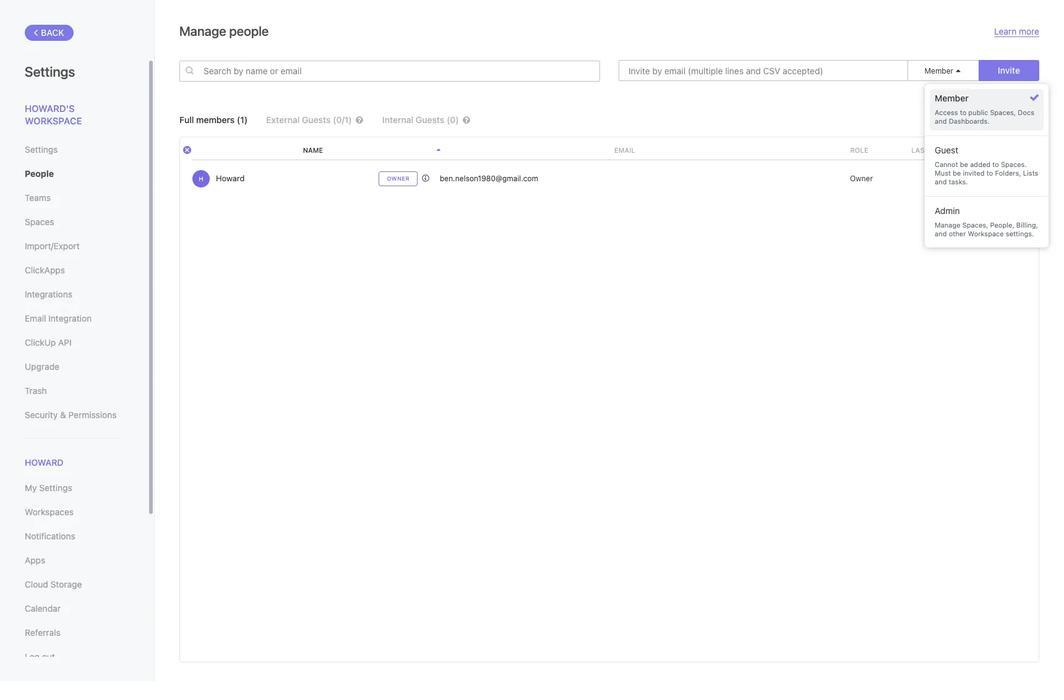 Task type: vqa. For each thing, say whether or not it's contained in the screenshot.
Import/Export link
yes



Task type: locate. For each thing, give the bounding box(es) containing it.
0 horizontal spatial howard
[[25, 457, 63, 468]]

1 vertical spatial workspace
[[968, 230, 1004, 238]]

spaces link
[[25, 212, 123, 233]]

1 horizontal spatial spaces,
[[990, 108, 1016, 116]]

spaces.
[[1001, 160, 1027, 168]]

0 horizontal spatial manage
[[179, 24, 226, 38]]

to up dashboards.
[[960, 108, 967, 116]]

and inside access to public spaces, docs and dashboards.
[[935, 117, 947, 125]]

clickapps
[[25, 265, 65, 275]]

guest cannot be added to spaces. must be invited to folders, lists and tasks.
[[935, 145, 1039, 186]]

howard inside settings element
[[25, 457, 63, 468]]

docs
[[1018, 108, 1035, 116]]

2 vertical spatial and
[[935, 230, 947, 238]]

0 horizontal spatial spaces,
[[963, 221, 989, 229]]

member
[[925, 66, 954, 75], [935, 93, 969, 103]]

added
[[970, 160, 991, 168]]

trash link
[[25, 381, 123, 402]]

3 and from the top
[[935, 230, 947, 238]]

howard's workspace
[[25, 103, 82, 126]]

1 and from the top
[[935, 117, 947, 125]]

&
[[60, 410, 66, 420]]

security
[[25, 410, 58, 420]]

settings right my
[[39, 483, 72, 493]]

1 vertical spatial howard
[[25, 457, 63, 468]]

howard right h
[[216, 173, 245, 183]]

2 and from the top
[[935, 178, 947, 186]]

manage left people
[[179, 24, 226, 38]]

be up invited
[[960, 160, 968, 168]]

integrations
[[25, 289, 72, 300]]

people,
[[990, 221, 1015, 229]]

1 vertical spatial manage
[[935, 221, 961, 229]]

and for access
[[935, 117, 947, 125]]

cloud
[[25, 579, 48, 590]]

1 horizontal spatial workspace
[[968, 230, 1004, 238]]

invite
[[986, 114, 1008, 125]]

apps
[[25, 555, 45, 566]]

0 vertical spatial spaces,
[[990, 108, 1016, 116]]

to
[[960, 108, 967, 116], [976, 114, 984, 125], [993, 160, 999, 168], [987, 169, 993, 177]]

0 vertical spatial settings
[[25, 64, 75, 80]]

cannot
[[935, 160, 958, 168]]

trash
[[25, 386, 47, 396]]

workspace down howard's
[[25, 115, 82, 126]]

settings element
[[0, 0, 155, 681]]

and inside admin manage spaces, people, billing, and other workspace settings.
[[935, 230, 947, 238]]

access
[[935, 108, 958, 116]]

permissions
[[68, 410, 117, 420]]

0 vertical spatial workspace
[[25, 115, 82, 126]]

workspace inside settings element
[[25, 115, 82, 126]]

and left other
[[935, 230, 947, 238]]

member button
[[925, 66, 962, 75]]

spaces, inside admin manage spaces, people, billing, and other workspace settings.
[[963, 221, 989, 229]]

workspace
[[25, 115, 82, 126], [968, 230, 1004, 238]]

tasks.
[[949, 178, 968, 186]]

settings
[[25, 64, 75, 80], [25, 144, 58, 155], [39, 483, 72, 493]]

1 vertical spatial be
[[953, 169, 961, 177]]

spaces
[[25, 217, 54, 227]]

workspace inside admin manage spaces, people, billing, and other workspace settings.
[[968, 230, 1004, 238]]

and down must
[[935, 178, 947, 186]]

and down 'access'
[[935, 117, 947, 125]]

1 vertical spatial and
[[935, 178, 947, 186]]

my
[[25, 483, 37, 493]]

manage
[[179, 24, 226, 38], [935, 221, 961, 229]]

calendar link
[[25, 599, 123, 620]]

1 vertical spatial settings
[[25, 144, 58, 155]]

upgrade link
[[25, 356, 123, 377]]

0 vertical spatial and
[[935, 117, 947, 125]]

0 vertical spatial be
[[960, 160, 968, 168]]

howard
[[216, 173, 245, 183], [25, 457, 63, 468]]

Invite by email (multiple lines and CSV accepted) text field
[[619, 60, 908, 81]]

0 vertical spatial howard
[[216, 173, 245, 183]]

settings up howard's
[[25, 64, 75, 80]]

access to public spaces, docs and dashboards.
[[935, 108, 1035, 125]]

howard up my settings
[[25, 457, 63, 468]]

back
[[41, 27, 64, 38]]

and
[[935, 117, 947, 125], [935, 178, 947, 186], [935, 230, 947, 238]]

1 vertical spatial spaces,
[[963, 221, 989, 229]]

security & permissions
[[25, 410, 117, 420]]

clickup api
[[25, 337, 72, 348]]

workspace down people,
[[968, 230, 1004, 238]]

members
[[196, 114, 235, 125]]

clickup
[[25, 337, 56, 348]]

settings up people
[[25, 144, 58, 155]]

notifications
[[25, 531, 75, 542]]

my settings link
[[25, 478, 123, 499]]

spaces,
[[990, 108, 1016, 116], [963, 221, 989, 229]]

how to invite a guest link
[[956, 114, 1040, 126]]

1 horizontal spatial manage
[[935, 221, 961, 229]]

people
[[229, 24, 269, 38]]

manage up other
[[935, 221, 961, 229]]

0 horizontal spatial workspace
[[25, 115, 82, 126]]

be up tasks.
[[953, 169, 961, 177]]

be
[[960, 160, 968, 168], [953, 169, 961, 177]]

log out link
[[25, 647, 123, 668]]



Task type: describe. For each thing, give the bounding box(es) containing it.
1 vertical spatial member
[[935, 93, 969, 103]]

folders,
[[995, 169, 1021, 177]]

to right how
[[976, 114, 984, 125]]

to inside access to public spaces, docs and dashboards.
[[960, 108, 967, 116]]

billing,
[[1017, 221, 1038, 229]]

email integration link
[[25, 308, 123, 329]]

manage inside admin manage spaces, people, billing, and other workspace settings.
[[935, 221, 961, 229]]

my settings
[[25, 483, 72, 493]]

full
[[179, 114, 194, 125]]

security & permissions link
[[25, 405, 123, 426]]

settings.
[[1006, 230, 1034, 238]]

0 vertical spatial member
[[925, 66, 954, 75]]

and inside guest cannot be added to spaces. must be invited to folders, lists and tasks.
[[935, 178, 947, 186]]

upgrade
[[25, 361, 59, 372]]

invite
[[998, 65, 1020, 75]]

and for admin
[[935, 230, 947, 238]]

notifications link
[[25, 526, 123, 547]]

a
[[1010, 114, 1015, 125]]

admin manage spaces, people, billing, and other workspace settings.
[[935, 205, 1038, 238]]

apps link
[[25, 550, 123, 571]]

owner
[[387, 175, 410, 182]]

clickup api link
[[25, 332, 123, 353]]

email integration
[[25, 313, 92, 324]]

learn
[[994, 26, 1017, 37]]

people link
[[25, 163, 123, 184]]

guest
[[1017, 114, 1040, 125]]

how
[[956, 114, 974, 125]]

back link
[[25, 25, 73, 41]]

0 vertical spatial manage
[[179, 24, 226, 38]]

storage
[[51, 579, 82, 590]]

dashboards.
[[949, 117, 990, 125]]

lists
[[1023, 169, 1039, 177]]

log out
[[25, 652, 55, 662]]

import/export
[[25, 241, 80, 251]]

admin
[[935, 205, 960, 216]]

guest
[[935, 145, 959, 155]]

integration
[[48, 313, 92, 324]]

calendar
[[25, 603, 61, 614]]

manage people
[[179, 24, 269, 38]]

must
[[935, 169, 951, 177]]

workspaces link
[[25, 502, 123, 523]]

import/export link
[[25, 236, 123, 257]]

invite button
[[979, 60, 1040, 81]]

clickapps link
[[25, 260, 123, 281]]

learn more
[[994, 26, 1040, 37]]

invited
[[963, 169, 985, 177]]

other
[[949, 230, 966, 238]]

h
[[199, 175, 203, 182]]

howard's
[[25, 103, 75, 114]]

referrals
[[25, 628, 60, 638]]

ben.nelson1980@gmail.com
[[440, 174, 538, 183]]

out
[[42, 652, 55, 662]]

email
[[25, 313, 46, 324]]

people
[[25, 168, 54, 179]]

log
[[25, 652, 40, 662]]

api
[[58, 337, 72, 348]]

to up folders,
[[993, 160, 999, 168]]

integrations link
[[25, 284, 123, 305]]

how to invite a guest
[[956, 114, 1040, 125]]

workspaces
[[25, 507, 74, 517]]

public
[[969, 108, 988, 116]]

teams
[[25, 192, 51, 203]]

2 vertical spatial settings
[[39, 483, 72, 493]]

Search by name or email text field
[[179, 60, 600, 81]]

name
[[303, 146, 323, 154]]

full members (1) button
[[179, 114, 248, 125]]

1 horizontal spatial howard
[[216, 173, 245, 183]]

settings link
[[25, 139, 123, 160]]

teams link
[[25, 188, 123, 209]]

spaces, inside access to public spaces, docs and dashboards.
[[990, 108, 1016, 116]]

referrals link
[[25, 623, 123, 644]]

full members (1)
[[179, 114, 248, 125]]

cloud storage
[[25, 579, 82, 590]]

(1)
[[237, 114, 248, 125]]

cloud storage link
[[25, 574, 123, 595]]

more
[[1019, 26, 1040, 37]]

to down added
[[987, 169, 993, 177]]



